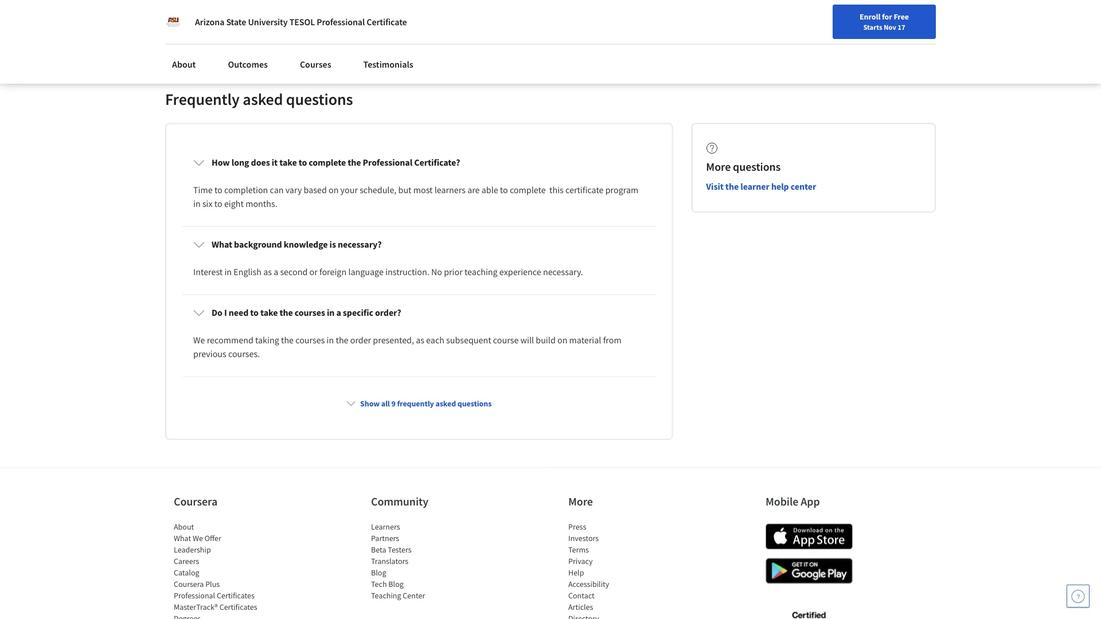 Task type: describe. For each thing, give the bounding box(es) containing it.
no
[[431, 267, 442, 278]]

the down the second
[[280, 308, 293, 319]]

schedule,
[[360, 185, 397, 196]]

able
[[482, 185, 498, 196]]

0 vertical spatial certificates
[[217, 591, 255, 601]]

coursera plus link
[[174, 580, 220, 590]]

learners
[[371, 522, 400, 533]]

about link for frequently asked questions
[[165, 52, 203, 77]]

are
[[468, 185, 480, 196]]

interest in english as a second or foreign language instruction. no prior teaching experience necessary.
[[193, 267, 587, 278]]

the right visit
[[726, 181, 739, 193]]

privacy link
[[569, 557, 593, 567]]

help
[[772, 181, 789, 193]]

find your new career
[[750, 36, 822, 46]]

0 vertical spatial a
[[274, 267, 278, 278]]

frequently
[[397, 399, 434, 409]]

does
[[251, 157, 270, 169]]

on inside we recommend taking the courses in the order presented, as each subsequent course will build on material from previous courses.
[[558, 335, 568, 347]]

more for more
[[569, 495, 593, 509]]

state
[[226, 16, 246, 28]]

what inside "about what we offer leadership careers catalog coursera plus professional certificates mastertrack® certificates"
[[174, 534, 191, 544]]

program
[[606, 185, 639, 196]]

courses inside "do i need to take the courses in a specific order?" dropdown button
[[295, 308, 325, 319]]

the left order
[[336, 335, 349, 347]]

teaching
[[465, 267, 498, 278]]

help link
[[569, 568, 584, 578]]

what background knowledge is necessary? button
[[184, 229, 654, 261]]

english inside "english" button
[[881, 36, 909, 47]]

articles link
[[569, 603, 593, 613]]

visit the learner help center link
[[706, 181, 817, 193]]

necessary.
[[543, 267, 583, 278]]

arizona
[[195, 16, 225, 28]]

1 vertical spatial questions
[[733, 160, 781, 174]]

outcomes
[[228, 59, 268, 70]]

or
[[310, 267, 318, 278]]

show all 9 frequently asked questions button
[[342, 394, 496, 414]]

how long does it take to complete the professional certificate? button
[[184, 147, 654, 179]]

press link
[[569, 522, 587, 533]]

will
[[521, 335, 534, 347]]

previous
[[193, 349, 226, 360]]

frequently
[[165, 89, 240, 109]]

material
[[569, 335, 602, 347]]

how
[[212, 157, 230, 169]]

0 vertical spatial your
[[766, 36, 781, 46]]

learner
[[741, 181, 770, 193]]

time
[[193, 185, 213, 196]]

it
[[272, 157, 278, 169]]

testimonials link
[[357, 52, 420, 77]]

do i need to take the courses in a specific order? button
[[184, 297, 654, 329]]

in inside we recommend taking the courses in the order presented, as each subsequent course will build on material from previous courses.
[[327, 335, 334, 347]]

center
[[403, 591, 425, 601]]

blog link
[[371, 568, 386, 578]]

accessibility link
[[569, 580, 610, 590]]

center
[[791, 181, 817, 193]]

privacy
[[569, 557, 593, 567]]

shopping cart: 1 item image
[[833, 32, 855, 50]]

we inside we recommend taking the courses in the order presented, as each subsequent course will build on material from previous courses.
[[193, 335, 205, 347]]

investors
[[569, 534, 599, 544]]

can
[[270, 185, 284, 196]]

tech blog link
[[371, 580, 404, 590]]

1 vertical spatial certificates
[[220, 603, 257, 613]]

certificate
[[566, 185, 604, 196]]

courses.
[[228, 349, 260, 360]]

presented,
[[373, 335, 414, 347]]

career
[[800, 36, 822, 46]]

as inside we recommend taking the courses in the order presented, as each subsequent course will build on material from previous courses.
[[416, 335, 425, 347]]

the right taking
[[281, 335, 294, 347]]

beta
[[371, 545, 386, 555]]

recommend
[[207, 335, 253, 347]]

list for community
[[371, 522, 469, 602]]

0 horizontal spatial as
[[263, 267, 272, 278]]

show notifications image
[[947, 37, 960, 51]]

in right the interest
[[225, 267, 232, 278]]

need
[[229, 308, 249, 319]]

catalog
[[174, 568, 199, 578]]

but
[[398, 185, 412, 196]]

careers link
[[174, 557, 199, 567]]

show
[[360, 399, 380, 409]]

english button
[[861, 23, 930, 60]]

course
[[493, 335, 519, 347]]

foreign
[[320, 267, 347, 278]]

enroll
[[860, 11, 881, 22]]

visit
[[706, 181, 724, 193]]

leadership link
[[174, 545, 211, 555]]

courses link
[[293, 52, 338, 77]]

professional inside how long does it take to complete the professional certificate? dropdown button
[[363, 157, 413, 169]]

prior
[[444, 267, 463, 278]]

2 for from the left
[[248, 6, 260, 17]]

about for about
[[172, 59, 196, 70]]

learners link
[[371, 522, 400, 533]]

mastertrack®
[[174, 603, 218, 613]]

to right it
[[299, 157, 307, 169]]

take for to
[[280, 157, 297, 169]]

0 vertical spatial questions
[[286, 89, 353, 109]]

order?
[[375, 308, 401, 319]]

2 for link from the left
[[243, 0, 318, 23]]

complete inside time to completion can vary based on your schedule, but most learners are able to complete  this certificate program in six to eight months.
[[510, 185, 546, 196]]

completion
[[224, 185, 268, 196]]

find
[[750, 36, 765, 46]]

1 for link from the left
[[165, 0, 234, 23]]

do i need to take the courses in a specific order?
[[212, 308, 401, 319]]



Task type: vqa. For each thing, say whether or not it's contained in the screenshot.
"vary"
yes



Task type: locate. For each thing, give the bounding box(es) containing it.
do
[[212, 308, 223, 319]]

list item down mastertrack® certificates link
[[174, 613, 271, 620]]

0 vertical spatial more
[[706, 160, 731, 174]]

0 vertical spatial professional
[[317, 16, 365, 28]]

1 for from the left
[[170, 6, 182, 17]]

0 vertical spatial about
[[172, 59, 196, 70]]

1 vertical spatial english
[[234, 267, 262, 278]]

1 horizontal spatial what
[[212, 239, 232, 251]]

we up leadership
[[193, 534, 203, 544]]

list item for coursera
[[174, 613, 271, 620]]

app
[[801, 495, 820, 509]]

your right find at the top of page
[[766, 36, 781, 46]]

0 horizontal spatial a
[[274, 267, 278, 278]]

1 vertical spatial on
[[558, 335, 568, 347]]

1 coursera from the top
[[174, 495, 218, 509]]

coursera
[[174, 495, 218, 509], [174, 580, 204, 590]]

1 horizontal spatial list
[[371, 522, 469, 602]]

more for more questions
[[706, 160, 731, 174]]

press investors terms privacy help accessibility contact articles
[[569, 522, 610, 613]]

coursera up what we offer link
[[174, 495, 218, 509]]

eight
[[224, 199, 244, 210]]

careers
[[174, 557, 199, 567]]

0 vertical spatial courses
[[295, 308, 325, 319]]

0 vertical spatial on
[[329, 185, 339, 196]]

certificate?
[[414, 157, 460, 169]]

english
[[881, 36, 909, 47], [234, 267, 262, 278]]

about for about what we offer leadership careers catalog coursera plus professional certificates mastertrack® certificates
[[174, 522, 194, 533]]

we up previous
[[193, 335, 205, 347]]

0 horizontal spatial for
[[170, 6, 182, 17]]

language
[[348, 267, 384, 278]]

0 vertical spatial complete
[[309, 157, 346, 169]]

knowledge
[[284, 239, 328, 251]]

take for the
[[260, 308, 278, 319]]

about inside "about what we offer leadership careers catalog coursera plus professional certificates mastertrack® certificates"
[[174, 522, 194, 533]]

your
[[766, 36, 781, 46], [341, 185, 358, 196]]

0 horizontal spatial take
[[260, 308, 278, 319]]

asked right 'frequently'
[[436, 399, 456, 409]]

0 vertical spatial take
[[280, 157, 297, 169]]

more up the press
[[569, 495, 593, 509]]

asked inside dropdown button
[[436, 399, 456, 409]]

17
[[898, 22, 906, 32]]

find your new career link
[[744, 34, 828, 49]]

to right need
[[250, 308, 259, 319]]

beta testers link
[[371, 545, 412, 555]]

0 horizontal spatial questions
[[286, 89, 353, 109]]

learners partners beta testers translators blog tech blog teaching center
[[371, 522, 425, 601]]

your left schedule, at the left of page
[[341, 185, 358, 196]]

vary
[[286, 185, 302, 196]]

professional up the mastertrack®
[[174, 591, 215, 601]]

1 horizontal spatial for link
[[243, 0, 318, 23]]

list containing about
[[174, 522, 271, 620]]

0 horizontal spatial more
[[569, 495, 593, 509]]

1 horizontal spatial english
[[881, 36, 909, 47]]

translators link
[[371, 557, 409, 567]]

about up "frequently"
[[172, 59, 196, 70]]

i
[[224, 308, 227, 319]]

investors link
[[569, 534, 599, 544]]

asked
[[243, 89, 283, 109], [436, 399, 456, 409]]

how long does it take to complete the professional certificate?
[[212, 157, 460, 169]]

1 vertical spatial we
[[193, 534, 203, 544]]

0 horizontal spatial list item
[[174, 613, 271, 620]]

1 horizontal spatial as
[[416, 335, 425, 347]]

list item down articles link
[[569, 613, 666, 620]]

what we offer link
[[174, 534, 221, 544]]

second
[[280, 267, 308, 278]]

six
[[202, 199, 213, 210]]

1 horizontal spatial questions
[[458, 399, 492, 409]]

tesol
[[290, 16, 315, 28]]

1 horizontal spatial asked
[[436, 399, 456, 409]]

download on the app store image
[[766, 525, 853, 550]]

0 horizontal spatial english
[[234, 267, 262, 278]]

0 horizontal spatial what
[[174, 534, 191, 544]]

partners
[[371, 534, 399, 544]]

terms link
[[569, 545, 589, 555]]

to
[[299, 157, 307, 169], [215, 185, 222, 196], [500, 185, 508, 196], [214, 199, 222, 210], [250, 308, 259, 319]]

to right six in the left top of the page
[[214, 199, 222, 210]]

articles
[[569, 603, 593, 613]]

1 vertical spatial more
[[569, 495, 593, 509]]

on
[[329, 185, 339, 196], [558, 335, 568, 347]]

terms
[[569, 545, 589, 555]]

0 horizontal spatial asked
[[243, 89, 283, 109]]

on right build
[[558, 335, 568, 347]]

1 vertical spatial coursera
[[174, 580, 204, 590]]

1 horizontal spatial for
[[248, 6, 260, 17]]

0 vertical spatial about link
[[165, 52, 203, 77]]

blog up tech
[[371, 568, 386, 578]]

None search field
[[164, 30, 439, 53]]

each
[[426, 335, 445, 347]]

0 horizontal spatial list
[[174, 522, 271, 620]]

a
[[274, 267, 278, 278], [336, 308, 341, 319]]

logo of certified b corporation image
[[786, 606, 833, 620]]

0 vertical spatial as
[[263, 267, 272, 278]]

translators
[[371, 557, 409, 567]]

blog up teaching center link
[[389, 580, 404, 590]]

in inside time to completion can vary based on your schedule, but most learners are able to complete  this certificate program in six to eight months.
[[193, 199, 201, 210]]

2 list from the left
[[371, 522, 469, 602]]

necessary?
[[338, 239, 382, 251]]

2 coursera from the top
[[174, 580, 204, 590]]

testimonials
[[363, 59, 414, 70]]

show all 9 frequently asked questions
[[360, 399, 492, 409]]

a left the second
[[274, 267, 278, 278]]

for left arizona
[[170, 6, 182, 17]]

about link up "frequently"
[[165, 52, 203, 77]]

courses inside we recommend taking the courses in the order presented, as each subsequent course will build on material from previous courses.
[[296, 335, 325, 347]]

certificates up mastertrack® certificates link
[[217, 591, 255, 601]]

about link
[[165, 52, 203, 77], [174, 522, 194, 533]]

1 list from the left
[[174, 522, 271, 620]]

in left six in the left top of the page
[[193, 199, 201, 210]]

for right state
[[248, 6, 260, 17]]

enroll for free starts nov 17
[[860, 11, 909, 32]]

experience
[[500, 267, 541, 278]]

1 vertical spatial courses
[[296, 335, 325, 347]]

to right time in the left of the page
[[215, 185, 222, 196]]

help
[[569, 568, 584, 578]]

list for coursera
[[174, 522, 271, 620]]

1 horizontal spatial more
[[706, 160, 731, 174]]

coursera down catalog link at bottom
[[174, 580, 204, 590]]

1 horizontal spatial blog
[[389, 580, 404, 590]]

about up what we offer link
[[174, 522, 194, 533]]

more up visit
[[706, 160, 731, 174]]

leadership
[[174, 545, 211, 555]]

list for more
[[569, 522, 666, 620]]

press
[[569, 522, 587, 533]]

certificate
[[367, 16, 407, 28]]

community
[[371, 495, 429, 509]]

mastertrack® certificates link
[[174, 603, 257, 613]]

specific
[[343, 308, 373, 319]]

1 horizontal spatial complete
[[510, 185, 546, 196]]

interest
[[193, 267, 223, 278]]

2 horizontal spatial list
[[569, 522, 666, 620]]

professional right tesol
[[317, 16, 365, 28]]

what up the interest
[[212, 239, 232, 251]]

we recommend taking the courses in the order presented, as each subsequent course will build on material from previous courses.
[[193, 335, 624, 360]]

1 horizontal spatial on
[[558, 335, 568, 347]]

in inside dropdown button
[[327, 308, 335, 319]]

on right based
[[329, 185, 339, 196]]

0 vertical spatial blog
[[371, 568, 386, 578]]

about
[[172, 59, 196, 70], [174, 522, 194, 533]]

more questions
[[706, 160, 781, 174]]

complete
[[309, 157, 346, 169], [510, 185, 546, 196]]

long
[[232, 157, 249, 169]]

courses
[[300, 59, 331, 70]]

in left order
[[327, 335, 334, 347]]

what up leadership link at left bottom
[[174, 534, 191, 544]]

2 vertical spatial questions
[[458, 399, 492, 409]]

1 vertical spatial take
[[260, 308, 278, 319]]

what
[[212, 239, 232, 251], [174, 534, 191, 544]]

courses down "do i need to take the courses in a specific order?" in the left of the page
[[296, 335, 325, 347]]

list containing learners
[[371, 522, 469, 602]]

take right it
[[280, 157, 297, 169]]

1 vertical spatial complete
[[510, 185, 546, 196]]

1 vertical spatial as
[[416, 335, 425, 347]]

nov
[[884, 22, 897, 32]]

what inside what background knowledge is necessary? dropdown button
[[212, 239, 232, 251]]

arizona state university tesol professional certificate
[[195, 16, 407, 28]]

take up taking
[[260, 308, 278, 319]]

collapsed list
[[180, 143, 658, 617]]

as left the second
[[263, 267, 272, 278]]

0 horizontal spatial complete
[[309, 157, 346, 169]]

questions inside dropdown button
[[458, 399, 492, 409]]

complete left this
[[510, 185, 546, 196]]

build
[[536, 335, 556, 347]]

based
[[304, 185, 327, 196]]

professional certificates link
[[174, 591, 255, 601]]

0 horizontal spatial on
[[329, 185, 339, 196]]

0 horizontal spatial your
[[341, 185, 358, 196]]

1 horizontal spatial a
[[336, 308, 341, 319]]

background
[[234, 239, 282, 251]]

coursera inside "about what we offer leadership careers catalog coursera plus professional certificates mastertrack® certificates"
[[174, 580, 204, 590]]

0 vertical spatial english
[[881, 36, 909, 47]]

to right able
[[500, 185, 508, 196]]

a inside dropdown button
[[336, 308, 341, 319]]

1 horizontal spatial your
[[766, 36, 781, 46]]

0 vertical spatial what
[[212, 239, 232, 251]]

plus
[[206, 580, 220, 590]]

complete up based
[[309, 157, 346, 169]]

help center image
[[1072, 590, 1086, 604]]

the
[[348, 157, 361, 169], [726, 181, 739, 193], [280, 308, 293, 319], [281, 335, 294, 347], [336, 335, 349, 347]]

courses down 'or'
[[295, 308, 325, 319]]

banner navigation
[[9, 0, 323, 23]]

english down nov
[[881, 36, 909, 47]]

in left specific
[[327, 308, 335, 319]]

2 horizontal spatial questions
[[733, 160, 781, 174]]

professional up schedule, at the left of page
[[363, 157, 413, 169]]

your inside time to completion can vary based on your schedule, but most learners are able to complete  this certificate program in six to eight months.
[[341, 185, 358, 196]]

frequently asked questions
[[165, 89, 353, 109]]

list item
[[174, 613, 271, 620], [569, 613, 666, 620]]

list
[[174, 522, 271, 620], [371, 522, 469, 602], [569, 522, 666, 620]]

all
[[381, 399, 390, 409]]

list containing press
[[569, 522, 666, 620]]

english inside collapsed list
[[234, 267, 262, 278]]

1 vertical spatial about
[[174, 522, 194, 533]]

months.
[[246, 199, 277, 210]]

1 vertical spatial about link
[[174, 522, 194, 533]]

0 horizontal spatial for link
[[165, 0, 234, 23]]

arizona state university image
[[165, 14, 181, 30]]

accessibility
[[569, 580, 610, 590]]

1 horizontal spatial list item
[[569, 613, 666, 620]]

complete inside dropdown button
[[309, 157, 346, 169]]

0 vertical spatial coursera
[[174, 495, 218, 509]]

what background knowledge is necessary?
[[212, 239, 382, 251]]

about link for more
[[174, 522, 194, 533]]

certificates down professional certificates link
[[220, 603, 257, 613]]

1 vertical spatial asked
[[436, 399, 456, 409]]

on inside time to completion can vary based on your schedule, but most learners are able to complete  this certificate program in six to eight months.
[[329, 185, 339, 196]]

2 vertical spatial professional
[[174, 591, 215, 601]]

about link up what we offer link
[[174, 522, 194, 533]]

9
[[392, 399, 396, 409]]

list item for more
[[569, 613, 666, 620]]

professional inside "about what we offer leadership careers catalog coursera plus professional certificates mastertrack® certificates"
[[174, 591, 215, 601]]

1 vertical spatial your
[[341, 185, 358, 196]]

university
[[248, 16, 288, 28]]

0 vertical spatial we
[[193, 335, 205, 347]]

1 horizontal spatial take
[[280, 157, 297, 169]]

1 vertical spatial blog
[[389, 580, 404, 590]]

0 horizontal spatial blog
[[371, 568, 386, 578]]

1 list item from the left
[[174, 613, 271, 620]]

teaching
[[371, 591, 401, 601]]

english down background
[[234, 267, 262, 278]]

0 vertical spatial asked
[[243, 89, 283, 109]]

get it on google play image
[[766, 559, 853, 585]]

we inside "about what we offer leadership careers catalog coursera plus professional certificates mastertrack® certificates"
[[193, 534, 203, 544]]

subsequent
[[446, 335, 491, 347]]

1 vertical spatial a
[[336, 308, 341, 319]]

the up schedule, at the left of page
[[348, 157, 361, 169]]

2 list item from the left
[[569, 613, 666, 620]]

asked down outcomes link
[[243, 89, 283, 109]]

a left specific
[[336, 308, 341, 319]]

1 vertical spatial what
[[174, 534, 191, 544]]

3 list from the left
[[569, 522, 666, 620]]

order
[[350, 335, 371, 347]]

free
[[894, 11, 909, 22]]

1 vertical spatial professional
[[363, 157, 413, 169]]

offer
[[205, 534, 221, 544]]

as left each
[[416, 335, 425, 347]]



